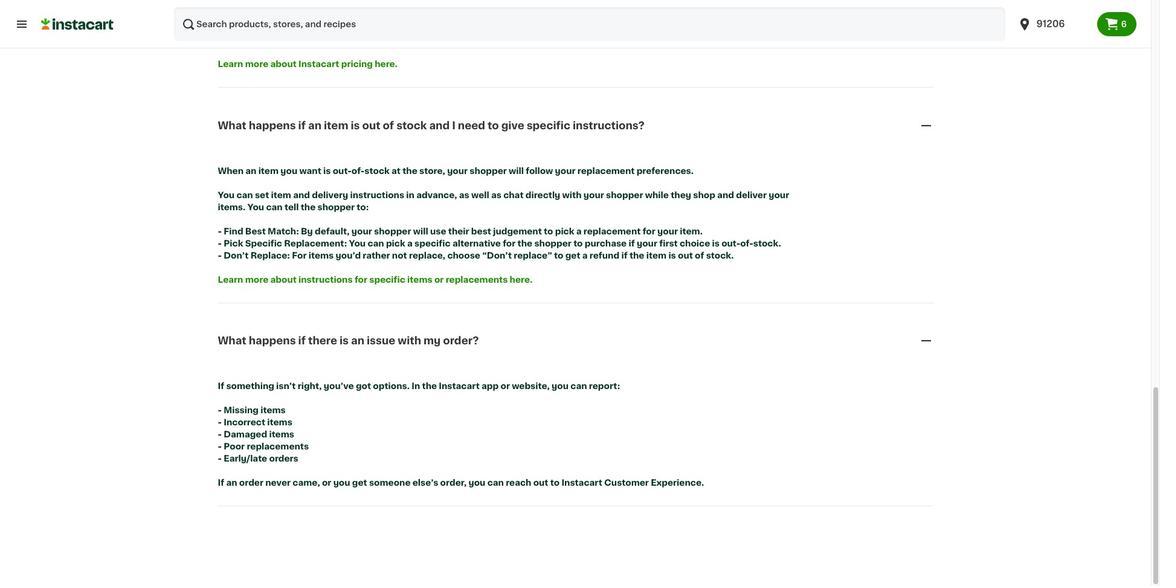 Task type: locate. For each thing, give the bounding box(es) containing it.
0 vertical spatial stock
[[397, 121, 427, 131]]

1 happens from the top
[[249, 121, 296, 131]]

you up items.
[[218, 191, 235, 199]]

non- down this
[[446, 36, 467, 44]]

happens inside dropdown button
[[249, 336, 296, 346]]

if left the "there"
[[298, 336, 306, 346]]

1 horizontal spatial here.
[[510, 275, 533, 284]]

instructions
[[350, 191, 404, 199], [299, 275, 353, 284]]

an left the issue on the left of the page
[[351, 336, 364, 346]]

order left that
[[630, 12, 654, 20]]

best
[[245, 227, 266, 236]]

follow
[[526, 167, 553, 175]]

1 vertical spatial order
[[239, 479, 263, 487]]

0 vertical spatial learn
[[218, 60, 243, 68]]

here.
[[375, 60, 398, 68], [510, 275, 533, 284]]

out- right choice in the right of the page
[[722, 239, 740, 248]]

can inside - find best match: by default, your shopper will use their best judgement to pick a replacement for your item. - pick specific replacement: you can pick a specific alternative for the shopper to purchase if your first choice is out-of-stock. - don't replace: for items you'd rather not replace, choose "don't replace" to get a refund if the item is out of stock.
[[368, 239, 384, 248]]

delivery down want
[[312, 191, 348, 199]]

0 horizontal spatial as
[[459, 191, 469, 199]]

of-
[[352, 167, 365, 175], [740, 239, 753, 248]]

0 horizontal spatial out-
[[333, 167, 352, 175]]

while
[[645, 191, 669, 199]]

shopper left while
[[606, 191, 643, 199]]

0 vertical spatial out
[[362, 121, 380, 131]]

2 horizontal spatial you
[[349, 239, 366, 248]]

may
[[252, 12, 271, 20]]

0 vertical spatial up
[[617, 12, 628, 20]]

to right reach
[[550, 479, 560, 487]]

you right order, on the bottom
[[469, 479, 486, 487]]

0 horizontal spatial order
[[239, 479, 263, 487]]

1 vertical spatial of
[[383, 121, 394, 131]]

is inside dropdown button
[[351, 121, 360, 131]]

2 as from the left
[[491, 191, 502, 199]]

order down the early/late at the bottom left of the page
[[239, 479, 263, 487]]

pick down directly
[[555, 227, 574, 236]]

pick
[[595, 12, 615, 20], [555, 227, 574, 236], [386, 239, 405, 248]]

replace:
[[251, 251, 290, 260]]

you inside - find best match: by default, your shopper will use their best judgement to pick a replacement for your item. - pick specific replacement: you can pick a specific alternative for the shopper to purchase if your first choice is out-of-stock. - don't replace: for items you'd rather not replace, choose "don't replace" to get a refund if the item is out of stock.
[[349, 239, 366, 248]]

report:
[[589, 382, 620, 390]]

1 horizontal spatial will
[[509, 167, 524, 175]]

of- down deliver
[[740, 239, 753, 248]]

of up at
[[383, 121, 394, 131]]

or down would
[[515, 36, 524, 44]]

you
[[218, 191, 235, 199], [247, 203, 264, 211], [349, 239, 366, 248]]

what
[[218, 121, 246, 131], [218, 336, 246, 346]]

1 vertical spatial get
[[352, 479, 367, 487]]

here. down fees,
[[375, 60, 398, 68]]

of
[[435, 36, 444, 44], [383, 121, 394, 131], [695, 251, 704, 260]]

your up fee.
[[573, 12, 593, 20]]

reach
[[506, 479, 531, 487]]

2 vertical spatial pick
[[386, 239, 405, 248]]

never
[[265, 479, 291, 487]]

that
[[656, 12, 675, 20]]

happens inside dropdown button
[[249, 121, 296, 131]]

stock left i
[[397, 121, 427, 131]]

2 horizontal spatial out
[[678, 251, 693, 260]]

2 vertical spatial out
[[533, 479, 548, 487]]

your right the follow
[[555, 167, 576, 175]]

0 vertical spatial will
[[509, 167, 524, 175]]

item inside - find best match: by default, your shopper will use their best judgement to pick a replacement for your item. - pick specific replacement: you can pick a specific alternative for the shopper to purchase if your first choice is out-of-stock. - don't replace: for items you'd rather not replace, choose "don't replace" to get a refund if the item is out of stock.
[[646, 251, 667, 260]]

can left set
[[237, 191, 253, 199]]

0 horizontal spatial replacements
[[247, 442, 309, 451]]

with right directly
[[562, 191, 582, 199]]

if
[[298, 121, 306, 131], [629, 239, 635, 248], [621, 251, 628, 260], [298, 336, 306, 346]]

1 about from the top
[[270, 60, 297, 68]]

0 vertical spatial non-
[[768, 12, 789, 20]]

fee"
[[331, 12, 350, 20]]

1 vertical spatial with
[[398, 336, 421, 346]]

0 horizontal spatial pick
[[386, 239, 405, 248]]

(equivalent
[[352, 12, 402, 20]]

2 - from the top
[[218, 36, 222, 44]]

more
[[245, 60, 268, 68], [245, 275, 268, 284]]

of inside - there may be a "pickup fee" (equivalent to a delivery fee for pickup orders) on your pick up order that is typically $1.99 for non- instacart+ members. instacart+ membership waives this like it would a delivery fee. - pick up orders have no service fees, regardless of non-instacart+ or instacart+ membership.
[[435, 36, 444, 44]]

instacart+
[[218, 24, 264, 32], [313, 24, 358, 32], [467, 36, 513, 44], [526, 36, 572, 44]]

2 horizontal spatial pick
[[595, 12, 615, 20]]

-
[[218, 12, 222, 20], [218, 36, 222, 44], [218, 227, 222, 236], [218, 239, 222, 248], [218, 251, 222, 260], [218, 406, 222, 415], [218, 418, 222, 427], [218, 430, 222, 439], [218, 442, 222, 451], [218, 455, 222, 463]]

you down set
[[247, 203, 264, 211]]

1 vertical spatial if
[[218, 479, 224, 487]]

if
[[218, 382, 224, 390], [218, 479, 224, 487]]

typically
[[686, 12, 725, 20]]

0 horizontal spatial stock.
[[706, 251, 734, 260]]

items down isn't
[[261, 406, 286, 415]]

1 horizontal spatial get
[[565, 251, 580, 260]]

5 - from the top
[[218, 251, 222, 260]]

0 horizontal spatial non-
[[446, 36, 467, 44]]

1 vertical spatial up
[[245, 36, 257, 44]]

of- up the to:
[[352, 167, 365, 175]]

an right when
[[246, 167, 256, 175]]

is
[[677, 12, 684, 20], [351, 121, 360, 131], [323, 167, 331, 175], [712, 239, 720, 248], [669, 251, 676, 260], [340, 336, 349, 346]]

non- right $1.99 at right top
[[768, 12, 789, 20]]

instructions up the to:
[[350, 191, 404, 199]]

for down while
[[643, 227, 656, 236]]

as right well
[[491, 191, 502, 199]]

the inside you can set item and delivery instructions in advance, as well as chat directly with your shopper while they shop and deliver your items. you can tell the shopper to:
[[301, 203, 316, 211]]

don't
[[224, 251, 249, 260]]

"don't
[[482, 251, 512, 260]]

1 vertical spatial you
[[247, 203, 264, 211]]

pick inside - there may be a "pickup fee" (equivalent to a delivery fee for pickup orders) on your pick up order that is typically $1.99 for non- instacart+ members. instacart+ membership waives this like it would a delivery fee. - pick up orders have no service fees, regardless of non-instacart+ or instacart+ membership.
[[595, 12, 615, 20]]

0 vertical spatial of
[[435, 36, 444, 44]]

stock inside dropdown button
[[397, 121, 427, 131]]

8 - from the top
[[218, 430, 222, 439]]

about for instacart
[[270, 60, 297, 68]]

membership.
[[574, 36, 633, 44]]

2 more from the top
[[245, 275, 268, 284]]

1 vertical spatial orders
[[269, 455, 298, 463]]

and inside dropdown button
[[429, 121, 450, 131]]

0 vertical spatial order
[[630, 12, 654, 20]]

0 vertical spatial specific
[[527, 121, 570, 131]]

1 what from the top
[[218, 121, 246, 131]]

0 horizontal spatial here.
[[375, 60, 398, 68]]

1 vertical spatial specific
[[415, 239, 451, 248]]

and right shop
[[717, 191, 734, 199]]

item.
[[680, 227, 703, 236]]

1 horizontal spatial stock.
[[753, 239, 781, 248]]

0 horizontal spatial out
[[362, 121, 380, 131]]

learn for learn more about instructions for specific items or replacements here.
[[218, 275, 243, 284]]

pick down find
[[224, 239, 243, 248]]

1 vertical spatial stock.
[[706, 251, 734, 260]]

specific down 'rather'
[[369, 275, 405, 284]]

what up when
[[218, 121, 246, 131]]

2 happens from the top
[[249, 336, 296, 346]]

1 pick from the top
[[224, 36, 243, 44]]

the right at
[[403, 167, 417, 175]]

0 vertical spatial with
[[562, 191, 582, 199]]

or
[[515, 36, 524, 44], [434, 275, 444, 284], [501, 382, 510, 390], [322, 479, 331, 487]]

a
[[286, 12, 292, 20], [416, 12, 421, 20], [525, 24, 531, 32], [576, 227, 582, 236], [407, 239, 413, 248], [582, 251, 588, 260]]

rather
[[363, 251, 390, 260]]

judgement
[[493, 227, 542, 236]]

can up 'rather'
[[368, 239, 384, 248]]

be
[[273, 12, 284, 20]]

up up membership.
[[617, 12, 628, 20]]

for down judgement
[[503, 239, 516, 248]]

more for learn more about instacart pricing here.
[[245, 60, 268, 68]]

1 horizontal spatial pick
[[555, 227, 574, 236]]

2 vertical spatial delivery
[[312, 191, 348, 199]]

stock left at
[[365, 167, 390, 175]]

i
[[452, 121, 456, 131]]

there
[[224, 12, 250, 20]]

this
[[451, 24, 468, 32]]

1 more from the top
[[245, 60, 268, 68]]

0 horizontal spatial instacart
[[299, 60, 339, 68]]

stock for of-
[[365, 167, 390, 175]]

fees,
[[361, 36, 383, 44]]

1 horizontal spatial of
[[435, 36, 444, 44]]

0 vertical spatial orders
[[259, 36, 288, 44]]

1 vertical spatial of-
[[740, 239, 753, 248]]

is inside - there may be a "pickup fee" (equivalent to a delivery fee for pickup orders) on your pick up order that is typically $1.99 for non- instacart+ members. instacart+ membership waives this like it would a delivery fee. - pick up orders have no service fees, regardless of non-instacart+ or instacart+ membership.
[[677, 12, 684, 20]]

1 horizontal spatial of-
[[740, 239, 753, 248]]

0 horizontal spatial with
[[398, 336, 421, 346]]

of down choice in the right of the page
[[695, 251, 704, 260]]

2 about from the top
[[270, 275, 297, 284]]

delivery down orders)
[[533, 24, 569, 32]]

happens
[[249, 121, 296, 131], [249, 336, 296, 346]]

up down may
[[245, 36, 257, 44]]

for up 'like' on the top
[[478, 12, 490, 20]]

1 vertical spatial will
[[413, 227, 428, 236]]

1 - from the top
[[218, 12, 222, 20]]

orders
[[259, 36, 288, 44], [269, 455, 298, 463]]

customer
[[604, 479, 649, 487]]

specific
[[527, 121, 570, 131], [415, 239, 451, 248], [369, 275, 405, 284]]

with left my
[[398, 336, 421, 346]]

1 vertical spatial happens
[[249, 336, 296, 346]]

0 horizontal spatial of-
[[352, 167, 365, 175]]

0 horizontal spatial stock
[[365, 167, 390, 175]]

specific right the give at the left
[[527, 121, 570, 131]]

if inside dropdown button
[[298, 121, 306, 131]]

or right "app" at the left of the page
[[501, 382, 510, 390]]

0 vertical spatial get
[[565, 251, 580, 260]]

about down the "replace:"
[[270, 275, 297, 284]]

instacart
[[299, 60, 339, 68], [439, 382, 480, 390], [562, 479, 602, 487]]

1 vertical spatial stock
[[365, 167, 390, 175]]

0 horizontal spatial of
[[383, 121, 394, 131]]

- find best match: by default, your shopper will use their best judgement to pick a replacement for your item. - pick specific replacement: you can pick a specific alternative for the shopper to purchase if your first choice is out-of-stock. - don't replace: for items you'd rather not replace, choose "don't replace" to get a refund if the item is out of stock.
[[218, 227, 781, 260]]

if down the early/late at the bottom left of the page
[[218, 479, 224, 487]]

and up tell
[[293, 191, 310, 199]]

to right replace"
[[554, 251, 564, 260]]

stock. down deliver
[[753, 239, 781, 248]]

1 horizontal spatial as
[[491, 191, 502, 199]]

pick up membership.
[[595, 12, 615, 20]]

if for if something isn't right, you've got options. in the instacart app or website, you can report:
[[218, 382, 224, 390]]

get left refund
[[565, 251, 580, 260]]

instacart+ down the fee"
[[313, 24, 358, 32]]

2 learn from the top
[[218, 275, 243, 284]]

of inside - find best match: by default, your shopper will use their best judgement to pick a replacement for your item. - pick specific replacement: you can pick a specific alternative for the shopper to purchase if your first choice is out-of-stock. - don't replace: for items you'd rather not replace, choose "don't replace" to get a refund if the item is out of stock.
[[695, 251, 704, 260]]

here. down replace"
[[510, 275, 533, 284]]

out inside dropdown button
[[362, 121, 380, 131]]

replacement down instructions?
[[578, 167, 635, 175]]

order?
[[443, 336, 479, 346]]

replacement inside - find best match: by default, your shopper will use their best judgement to pick a replacement for your item. - pick specific replacement: you can pick a specific alternative for the shopper to purchase if your first choice is out-of-stock. - don't replace: for items you'd rather not replace, choose "don't replace" to get a refund if the item is out of stock.
[[584, 227, 641, 236]]

0 vertical spatial replacements
[[446, 275, 508, 284]]

stock. down choice in the right of the page
[[706, 251, 734, 260]]

1 horizontal spatial replacements
[[446, 275, 508, 284]]

your left first
[[637, 239, 657, 248]]

orders down members.
[[259, 36, 288, 44]]

2 horizontal spatial specific
[[527, 121, 570, 131]]

out- inside - find best match: by default, your shopper will use their best judgement to pick a replacement for your item. - pick specific replacement: you can pick a specific alternative for the shopper to purchase if your first choice is out-of-stock. - don't replace: for items you'd rather not replace, choose "don't replace" to get a refund if the item is out of stock.
[[722, 239, 740, 248]]

instacart left "app" at the left of the page
[[439, 382, 480, 390]]

find
[[224, 227, 243, 236]]

pricing
[[341, 60, 373, 68]]

what up something
[[218, 336, 246, 346]]

1 horizontal spatial out-
[[722, 239, 740, 248]]

specific up replace,
[[415, 239, 451, 248]]

chat
[[503, 191, 524, 199]]

3 - from the top
[[218, 227, 222, 236]]

0 vertical spatial happens
[[249, 121, 296, 131]]

the right tell
[[301, 203, 316, 211]]

1 vertical spatial what
[[218, 336, 246, 346]]

pick
[[224, 36, 243, 44], [224, 239, 243, 248]]

specific
[[245, 239, 282, 248]]

91206 button
[[1017, 7, 1090, 41]]

91206 button
[[1010, 7, 1097, 41]]

stock for of
[[397, 121, 427, 131]]

1 vertical spatial learn
[[218, 275, 243, 284]]

2 if from the top
[[218, 479, 224, 487]]

if inside dropdown button
[[298, 336, 306, 346]]

of- inside - find best match: by default, your shopper will use their best judgement to pick a replacement for your item. - pick specific replacement: you can pick a specific alternative for the shopper to purchase if your first choice is out-of-stock. - don't replace: for items you'd rather not replace, choose "don't replace" to get a refund if the item is out of stock.
[[740, 239, 753, 248]]

0 horizontal spatial specific
[[369, 275, 405, 284]]

orders up never
[[269, 455, 298, 463]]

instructions?
[[573, 121, 645, 131]]

order
[[630, 12, 654, 20], [239, 479, 263, 487]]

what inside dropdown button
[[218, 121, 246, 131]]

2 pick from the top
[[224, 239, 243, 248]]

0 vertical spatial about
[[270, 60, 297, 68]]

choice
[[680, 239, 710, 248]]

learn down there
[[218, 60, 243, 68]]

1 vertical spatial replacement
[[584, 227, 641, 236]]

you up you'd
[[349, 239, 366, 248]]

more down members.
[[245, 60, 268, 68]]

0 vertical spatial you
[[218, 191, 235, 199]]

item inside you can set item and delivery instructions in advance, as well as chat directly with your shopper while they shop and deliver your items. you can tell the shopper to:
[[271, 191, 291, 199]]

0 horizontal spatial you
[[218, 191, 235, 199]]

pick inside - find best match: by default, your shopper will use their best judgement to pick a replacement for your item. - pick specific replacement: you can pick a specific alternative for the shopper to purchase if your first choice is out-of-stock. - don't replace: for items you'd rather not replace, choose "don't replace" to get a refund if the item is out of stock.
[[224, 239, 243, 248]]

isn't
[[276, 382, 296, 390]]

pick down there
[[224, 36, 243, 44]]

an up want
[[308, 121, 321, 131]]

of down waives
[[435, 36, 444, 44]]

0 vertical spatial pick
[[595, 12, 615, 20]]

about
[[270, 60, 297, 68], [270, 275, 297, 284]]

well
[[471, 191, 489, 199]]

0 horizontal spatial will
[[413, 227, 428, 236]]

1 vertical spatial replacements
[[247, 442, 309, 451]]

1 horizontal spatial order
[[630, 12, 654, 20]]

1 horizontal spatial you
[[247, 203, 264, 211]]

get inside - find best match: by default, your shopper will use their best judgement to pick a replacement for your item. - pick specific replacement: you can pick a specific alternative for the shopper to purchase if your first choice is out-of-stock. - don't replace: for items you'd rather not replace, choose "don't replace" to get a refund if the item is out of stock.
[[565, 251, 580, 260]]

with inside you can set item and delivery instructions in advance, as well as chat directly with your shopper while they shop and deliver your items. you can tell the shopper to:
[[562, 191, 582, 199]]

non-
[[768, 12, 789, 20], [446, 36, 467, 44]]

directly
[[526, 191, 560, 199]]

replacements down choose
[[446, 275, 508, 284]]

1 horizontal spatial with
[[562, 191, 582, 199]]

6
[[1121, 20, 1127, 28]]

or inside - there may be a "pickup fee" (equivalent to a delivery fee for pickup orders) on your pick up order that is typically $1.99 for non- instacart+ members. instacart+ membership waives this like it would a delivery fee. - pick up orders have no service fees, regardless of non-instacart+ or instacart+ membership.
[[515, 36, 524, 44]]

will left the follow
[[509, 167, 524, 175]]

0 horizontal spatial delivery
[[312, 191, 348, 199]]

2 horizontal spatial instacart
[[562, 479, 602, 487]]

1 vertical spatial about
[[270, 275, 297, 284]]

0 vertical spatial pick
[[224, 36, 243, 44]]

0 vertical spatial if
[[218, 382, 224, 390]]

more for learn more about instructions for specific items or replacements here.
[[245, 275, 268, 284]]

you've
[[324, 382, 354, 390]]

2 vertical spatial of
[[695, 251, 704, 260]]

0 vertical spatial what
[[218, 121, 246, 131]]

2 what from the top
[[218, 336, 246, 346]]

1 vertical spatial delivery
[[533, 24, 569, 32]]

to
[[404, 12, 414, 20], [488, 121, 499, 131], [544, 227, 553, 236], [574, 239, 583, 248], [554, 251, 564, 260], [550, 479, 560, 487]]

match:
[[268, 227, 299, 236]]

0 vertical spatial instacart
[[299, 60, 339, 68]]

your up first
[[658, 227, 678, 236]]

shopper up well
[[470, 167, 507, 175]]

out- right want
[[333, 167, 352, 175]]

an
[[308, 121, 321, 131], [246, 167, 256, 175], [351, 336, 364, 346], [226, 479, 237, 487]]

10 - from the top
[[218, 455, 222, 463]]

None search field
[[174, 7, 1005, 41]]

with inside dropdown button
[[398, 336, 421, 346]]

items right incorrect
[[267, 418, 292, 427]]

will left use
[[413, 227, 428, 236]]

there
[[308, 336, 337, 346]]

0 vertical spatial out-
[[333, 167, 352, 175]]

0 vertical spatial stock.
[[753, 239, 781, 248]]

alternative
[[453, 239, 501, 248]]

what inside dropdown button
[[218, 336, 246, 346]]

will
[[509, 167, 524, 175], [413, 227, 428, 236]]

9 - from the top
[[218, 442, 222, 451]]

2 vertical spatial specific
[[369, 275, 405, 284]]

more down the "replace:"
[[245, 275, 268, 284]]

pick up the not
[[386, 239, 405, 248]]

to:
[[357, 203, 369, 211]]

and left i
[[429, 121, 450, 131]]

items
[[309, 251, 334, 260], [407, 275, 432, 284], [261, 406, 286, 415], [267, 418, 292, 427], [269, 430, 294, 439]]

1 if from the top
[[218, 382, 224, 390]]

1 horizontal spatial and
[[429, 121, 450, 131]]

learn for learn more about instacart pricing here.
[[218, 60, 243, 68]]

1 vertical spatial out-
[[722, 239, 740, 248]]

what happens if there is an issue with my order? button
[[218, 319, 933, 363]]

orders)
[[525, 12, 558, 20]]

1 learn from the top
[[218, 60, 243, 68]]

7 - from the top
[[218, 418, 222, 427]]

instacart left the customer
[[562, 479, 602, 487]]



Task type: vqa. For each thing, say whether or not it's contained in the screenshot.
report:
yes



Task type: describe. For each thing, give the bounding box(es) containing it.
what happens if an item is out of stock and i need to give specific instructions?
[[218, 121, 645, 131]]

have
[[290, 36, 311, 44]]

instacart+ down orders)
[[526, 36, 572, 44]]

deliver
[[736, 191, 767, 199]]

at
[[392, 167, 401, 175]]

to left purchase
[[574, 239, 583, 248]]

if an order never came, or you get someone else's order, you can reach out to instacart customer experience.
[[218, 479, 704, 487]]

is inside dropdown button
[[340, 336, 349, 346]]

you can set item and delivery instructions in advance, as well as chat directly with your shopper while they shop and deliver your items. you can tell the shopper to:
[[218, 191, 791, 211]]

items right 'damaged'
[[269, 430, 294, 439]]

you for can
[[247, 203, 264, 211]]

what for what happens if an item is out of stock and i need to give specific instructions?
[[218, 121, 246, 131]]

for right $1.99 at right top
[[753, 12, 766, 20]]

orders inside - missing items - incorrect items - damaged items - poor replacements - early/late orders
[[269, 455, 298, 463]]

or down replace,
[[434, 275, 444, 284]]

learn more about instructions for specific items or replacements here.
[[218, 275, 533, 284]]

the down judgement
[[518, 239, 532, 248]]

purchase
[[585, 239, 627, 248]]

default,
[[315, 227, 350, 236]]

can left report:
[[571, 382, 587, 390]]

your inside - there may be a "pickup fee" (equivalent to a delivery fee for pickup orders) on your pick up order that is typically $1.99 for non- instacart+ members. instacart+ membership waives this like it would a delivery fee. - pick up orders have no service fees, regardless of non-instacart+ or instacart+ membership.
[[573, 12, 593, 20]]

- missing items - incorrect items - damaged items - poor replacements - early/late orders
[[218, 406, 309, 463]]

0 horizontal spatial and
[[293, 191, 310, 199]]

early/late
[[224, 455, 267, 463]]

instructions inside you can set item and delivery instructions in advance, as well as chat directly with your shopper while they shop and deliver your items. you can tell the shopper to:
[[350, 191, 404, 199]]

"pickup
[[294, 12, 329, 20]]

instacart+ down it
[[467, 36, 513, 44]]

service
[[327, 36, 359, 44]]

2 vertical spatial instacart
[[562, 479, 602, 487]]

it
[[488, 24, 494, 32]]

2 horizontal spatial and
[[717, 191, 734, 199]]

will inside - find best match: by default, your shopper will use their best judgement to pick a replacement for your item. - pick specific replacement: you can pick a specific alternative for the shopper to purchase if your first choice is out-of-stock. - don't replace: for items you'd rather not replace, choose "don't replace" to get a refund if the item is out of stock.
[[413, 227, 428, 236]]

would
[[496, 24, 523, 32]]

damaged
[[224, 430, 267, 439]]

membership
[[360, 24, 417, 32]]

replace,
[[409, 251, 445, 260]]

an inside dropdown button
[[308, 121, 321, 131]]

regardless
[[385, 36, 433, 44]]

the right refund
[[630, 251, 644, 260]]

what for what happens if there is an issue with my order?
[[218, 336, 246, 346]]

tell
[[285, 203, 299, 211]]

incorrect
[[224, 418, 265, 427]]

when an item you want is out-of-stock at the store, your shopper will follow your replacement preferences.
[[218, 167, 694, 175]]

what happens if an item is out of stock and i need to give specific instructions? button
[[218, 104, 933, 147]]

missing
[[224, 406, 259, 415]]

fee
[[461, 12, 476, 20]]

use
[[430, 227, 446, 236]]

specific inside dropdown button
[[527, 121, 570, 131]]

1 horizontal spatial out
[[533, 479, 548, 487]]

on
[[560, 12, 571, 20]]

shop
[[693, 191, 715, 199]]

0 vertical spatial delivery
[[423, 12, 459, 20]]

app
[[482, 382, 499, 390]]

shopper up the not
[[374, 227, 411, 236]]

right,
[[298, 382, 322, 390]]

- there may be a "pickup fee" (equivalent to a delivery fee for pickup orders) on your pick up order that is typically $1.99 for non- instacart+ members. instacart+ membership waives this like it would a delivery fee. - pick up orders have no service fees, regardless of non-instacart+ or instacart+ membership.
[[218, 12, 789, 44]]

you for find
[[349, 239, 366, 248]]

store,
[[419, 167, 445, 175]]

they
[[671, 191, 691, 199]]

else's
[[413, 479, 438, 487]]

delivery inside you can set item and delivery instructions in advance, as well as chat directly with your shopper while they shop and deliver your items. you can tell the shopper to:
[[312, 191, 348, 199]]

their
[[448, 227, 469, 236]]

can left reach
[[487, 479, 504, 487]]

for down you'd
[[355, 275, 367, 284]]

91206
[[1037, 19, 1065, 28]]

for
[[292, 251, 307, 260]]

not
[[392, 251, 407, 260]]

no
[[313, 36, 325, 44]]

$1.99
[[727, 12, 751, 20]]

if right purchase
[[629, 239, 635, 248]]

replace"
[[514, 251, 552, 260]]

items down replace,
[[407, 275, 432, 284]]

replacements inside - missing items - incorrect items - damaged items - poor replacements - early/late orders
[[247, 442, 309, 451]]

in
[[412, 382, 420, 390]]

1 vertical spatial non-
[[446, 36, 467, 44]]

preferences.
[[637, 167, 694, 175]]

an inside dropdown button
[[351, 336, 364, 346]]

pickup
[[492, 12, 523, 20]]

items inside - find best match: by default, your shopper will use their best judgement to pick a replacement for your item. - pick specific replacement: you can pick a specific alternative for the shopper to purchase if your first choice is out-of-stock. - don't replace: for items you'd rather not replace, choose "don't replace" to get a refund if the item is out of stock.
[[309, 251, 334, 260]]

of inside dropdown button
[[383, 121, 394, 131]]

0 vertical spatial replacement
[[578, 167, 635, 175]]

like
[[470, 24, 486, 32]]

instacart logo image
[[41, 17, 114, 31]]

best
[[471, 227, 491, 236]]

when
[[218, 167, 244, 175]]

your down the to:
[[352, 227, 372, 236]]

specific inside - find best match: by default, your shopper will use their best judgement to pick a replacement for your item. - pick specific replacement: you can pick a specific alternative for the shopper to purchase if your first choice is out-of-stock. - don't replace: for items you'd rather not replace, choose "don't replace" to get a refund if the item is out of stock.
[[415, 239, 451, 248]]

happens for an
[[249, 121, 296, 131]]

0 horizontal spatial get
[[352, 479, 367, 487]]

members.
[[266, 24, 311, 32]]

happens for there
[[249, 336, 296, 346]]

shopper up default,
[[318, 203, 355, 211]]

want
[[299, 167, 321, 175]]

an down the early/late at the bottom left of the page
[[226, 479, 237, 487]]

to inside dropdown button
[[488, 121, 499, 131]]

2 horizontal spatial delivery
[[533, 24, 569, 32]]

the right in
[[422, 382, 437, 390]]

shopper up replace"
[[534, 239, 572, 248]]

1 horizontal spatial non-
[[768, 12, 789, 20]]

options.
[[373, 382, 410, 390]]

Search field
[[174, 7, 1005, 41]]

you'd
[[336, 251, 361, 260]]

1 horizontal spatial instacart
[[439, 382, 480, 390]]

about for instructions
[[270, 275, 297, 284]]

to inside - there may be a "pickup fee" (equivalent to a delivery fee for pickup orders) on your pick up order that is typically $1.99 for non- instacart+ members. instacart+ membership waives this like it would a delivery fee. - pick up orders have no service fees, regardless of non-instacart+ or instacart+ membership.
[[404, 12, 414, 20]]

waives
[[419, 24, 450, 32]]

in
[[406, 191, 415, 199]]

0 vertical spatial here.
[[375, 60, 398, 68]]

items.
[[218, 203, 246, 211]]

if right refund
[[621, 251, 628, 260]]

you right came,
[[333, 479, 350, 487]]

1 horizontal spatial up
[[617, 12, 628, 20]]

order inside - there may be a "pickup fee" (equivalent to a delivery fee for pickup orders) on your pick up order that is typically $1.99 for non- instacart+ members. instacart+ membership waives this like it would a delivery fee. - pick up orders have no service fees, regardless of non-instacart+ or instacart+ membership.
[[630, 12, 654, 20]]

your up purchase
[[584, 191, 604, 199]]

someone
[[369, 479, 411, 487]]

1 vertical spatial pick
[[555, 227, 574, 236]]

if for if an order never came, or you get someone else's order, you can reach out to instacart customer experience.
[[218, 479, 224, 487]]

out inside - find best match: by default, your shopper will use their best judgement to pick a replacement for your item. - pick specific replacement: you can pick a specific alternative for the shopper to purchase if your first choice is out-of-stock. - don't replace: for items you'd rather not replace, choose "don't replace" to get a refund if the item is out of stock.
[[678, 251, 693, 260]]

advance,
[[416, 191, 457, 199]]

replacement:
[[284, 239, 347, 248]]

pick inside - there may be a "pickup fee" (equivalent to a delivery fee for pickup orders) on your pick up order that is typically $1.99 for non- instacart+ members. instacart+ membership waives this like it would a delivery fee. - pick up orders have no service fees, regardless of non-instacart+ or instacart+ membership.
[[224, 36, 243, 44]]

or right came,
[[322, 479, 331, 487]]

item inside dropdown button
[[324, 121, 348, 131]]

refund
[[590, 251, 620, 260]]

you left want
[[281, 167, 297, 175]]

6 button
[[1097, 12, 1137, 36]]

instacart+ down there
[[218, 24, 264, 32]]

choose
[[447, 251, 480, 260]]

got
[[356, 382, 371, 390]]

something
[[226, 382, 274, 390]]

what happens if there is an issue with my order?
[[218, 336, 479, 346]]

my
[[424, 336, 441, 346]]

1 as from the left
[[459, 191, 469, 199]]

you right website,
[[552, 382, 569, 390]]

0 vertical spatial of-
[[352, 167, 365, 175]]

your right deliver
[[769, 191, 789, 199]]

can down set
[[266, 203, 283, 211]]

to up replace"
[[544, 227, 553, 236]]

6 - from the top
[[218, 406, 222, 415]]

issue
[[367, 336, 395, 346]]

orders inside - there may be a "pickup fee" (equivalent to a delivery fee for pickup orders) on your pick up order that is typically $1.99 for non- instacart+ members. instacart+ membership waives this like it would a delivery fee. - pick up orders have no service fees, regardless of non-instacart+ or instacart+ membership.
[[259, 36, 288, 44]]

1 vertical spatial instructions
[[299, 275, 353, 284]]

your right store, on the left top
[[447, 167, 468, 175]]

order,
[[440, 479, 467, 487]]

first
[[659, 239, 678, 248]]

4 - from the top
[[218, 239, 222, 248]]

fee.
[[571, 24, 588, 32]]



